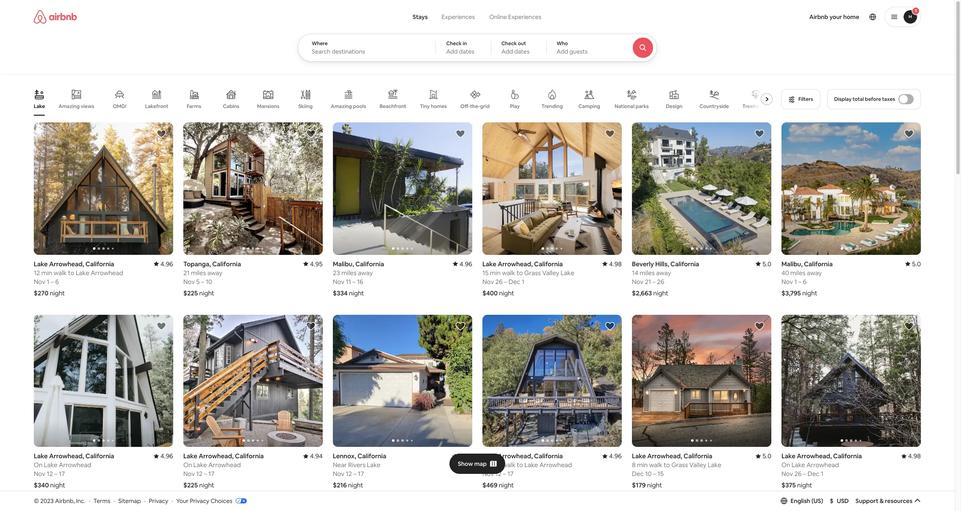 Task type: locate. For each thing, give the bounding box(es) containing it.
1 vertical spatial 4.98 out of 5 average rating image
[[902, 453, 921, 461]]

show map button
[[449, 454, 505, 474]]

0 horizontal spatial valley
[[542, 269, 559, 277]]

arrowhead, inside lake arrowhead, california 18 min walk to lake arrowhead nov 12 – 17 $469 night
[[498, 453, 533, 461]]

arrowhead, for $340
[[49, 453, 84, 461]]

0 vertical spatial 21
[[183, 269, 190, 277]]

experiences right online
[[508, 13, 542, 21]]

1 horizontal spatial 4.98 out of 5 average rating image
[[902, 453, 921, 461]]

on
[[34, 461, 43, 469], [183, 461, 192, 469], [782, 461, 790, 469]]

away down 'hills,'
[[656, 269, 671, 277]]

privacy left the your
[[149, 498, 168, 505]]

0 horizontal spatial 6
[[55, 278, 59, 286]]

dec
[[509, 278, 521, 286], [632, 470, 644, 478], [808, 470, 820, 478]]

mansions
[[257, 103, 279, 110]]

malibu, inside malibu, california 40 miles away nov 1 – 6 $3,795 night
[[782, 260, 803, 268]]

$
[[830, 498, 834, 505]]

0 vertical spatial 10
[[206, 278, 212, 286]]

arrowhead, for $179
[[647, 453, 683, 461]]

14
[[632, 269, 638, 277]]

check inside check out add dates
[[502, 40, 517, 47]]

– inside malibu, california 23 miles away nov 11 – 16 $334 night
[[353, 278, 356, 286]]

1 vertical spatial $225
[[183, 482, 198, 490]]

nov up "$400"
[[483, 278, 494, 286]]

1 horizontal spatial dec
[[632, 470, 644, 478]]

dates down in
[[459, 48, 474, 55]]

11
[[346, 278, 351, 286]]

12 down rivers
[[346, 470, 352, 478]]

privacy
[[149, 498, 168, 505], [190, 498, 209, 505]]

miles up 11
[[342, 269, 357, 277]]

0 horizontal spatial 21
[[183, 269, 190, 277]]

add to wishlist: topanga, california image
[[306, 129, 316, 139]]

malibu, inside malibu, california 23 miles away nov 11 – 16 $334 night
[[333, 260, 354, 268]]

add inside check in add dates
[[446, 48, 458, 55]]

arrowhead, inside lake arrowhead, california 15 min walk to grass valley lake nov 26 – dec 1 $400 night
[[498, 260, 533, 268]]

0 horizontal spatial privacy
[[149, 498, 168, 505]]

26 inside 'beverly hills, california 14 miles away nov 21 – 26 $2,663 night'
[[657, 278, 664, 286]]

add to wishlist: lake arrowhead, california image for lake arrowhead, california on lake arrowhead nov 26 – dec 1 $375 night
[[904, 321, 914, 332]]

night inside topanga, california 21 miles away nov 5 – 10 $225 night
[[199, 289, 214, 297]]

4.96 for malibu, california 23 miles away nov 11 – 16 $334 night
[[460, 260, 472, 268]]

on inside lake arrowhead, california on lake arrowhead nov 12 – 17 $225 night
[[183, 461, 192, 469]]

malibu, up 23
[[333, 260, 354, 268]]

2 horizontal spatial dec
[[808, 470, 820, 478]]

· right inc.
[[89, 498, 90, 505]]

4.96 out of 5 average rating image
[[154, 260, 173, 268], [453, 260, 472, 268], [154, 453, 173, 461], [602, 453, 622, 461]]

nov down the 40
[[782, 278, 793, 286]]

4.96 out of 5 average rating image for lake arrowhead, california on lake arrowhead nov 12 – 17 $340 night
[[154, 453, 173, 461]]

$270
[[34, 289, 48, 297]]

night right $270
[[50, 289, 65, 297]]

arrowhead inside lake arrowhead, california on lake arrowhead nov 12 – 17 $225 night
[[208, 461, 241, 469]]

0 horizontal spatial 4.98
[[609, 260, 622, 268]]

21 up $2,663
[[645, 278, 651, 286]]

on up the your
[[183, 461, 192, 469]]

in
[[463, 40, 467, 47]]

2 dates from the left
[[514, 48, 530, 55]]

– inside lake arrowhead, california on lake arrowhead nov 12 – 17 $225 night
[[204, 470, 207, 478]]

1 on from the left
[[34, 461, 43, 469]]

miles
[[191, 269, 206, 277], [342, 269, 357, 277], [640, 269, 655, 277], [791, 269, 806, 277]]

21 down topanga, at the left of page
[[183, 269, 190, 277]]

miles inside malibu, california 23 miles away nov 11 – 16 $334 night
[[342, 269, 357, 277]]

– inside lennox, california near rivers lake nov 12 – 17 $216 night
[[353, 470, 357, 478]]

night inside lake arrowhead, california 15 min walk to grass valley lake nov 26 – dec 1 $400 night
[[499, 289, 514, 297]]

to for nov 1 – 6
[[68, 269, 74, 277]]

away down topanga, at the left of page
[[207, 269, 222, 277]]

your privacy choices
[[176, 498, 232, 505]]

nov inside malibu, california 40 miles away nov 1 – 6 $3,795 night
[[782, 278, 793, 286]]

nov down 23
[[333, 278, 345, 286]]

away inside malibu, california 23 miles away nov 11 – 16 $334 night
[[358, 269, 373, 277]]

min right 8
[[637, 461, 648, 469]]

2 on from the left
[[183, 461, 192, 469]]

0 horizontal spatial dec
[[509, 278, 521, 286]]

add down experiences button
[[446, 48, 458, 55]]

check
[[446, 40, 462, 47], [502, 40, 517, 47]]

lake arrowhead, california 8 min walk to grass valley lake dec 10 – 15 $179 night
[[632, 453, 722, 490]]

15 inside lake arrowhead, california 15 min walk to grass valley lake nov 26 – dec 1 $400 night
[[483, 269, 489, 277]]

5.0 out of 5 average rating image for lake arrowhead, california 8 min walk to grass valley lake dec 10 – 15 $179 night
[[756, 453, 772, 461]]

· left the your
[[172, 498, 173, 505]]

1 horizontal spatial add
[[502, 48, 513, 55]]

grass for nov 26 – dec 1
[[524, 269, 541, 277]]

arrowhead, inside lake arrowhead, california 12 min walk to lake arrowhead nov 1 – 6 $270 night
[[49, 260, 84, 268]]

arrowhead for lake arrowhead, california on lake arrowhead nov 26 – dec 1 $375 night
[[807, 461, 839, 469]]

2 horizontal spatial 26
[[795, 470, 802, 478]]

1 vertical spatial 15
[[658, 470, 664, 478]]

lake arrowhead, california on lake arrowhead nov 12 – 17 $340 night
[[34, 453, 114, 490]]

stays tab panel
[[298, 34, 680, 62]]

1 away from the left
[[207, 269, 222, 277]]

2 away from the left
[[358, 269, 373, 277]]

4 away from the left
[[807, 269, 822, 277]]

amazing for amazing views
[[59, 103, 80, 110]]

3 away from the left
[[656, 269, 671, 277]]

night up © 2023 airbnb, inc. ·
[[50, 482, 65, 490]]

0 horizontal spatial on
[[34, 461, 43, 469]]

0 horizontal spatial 15
[[483, 269, 489, 277]]

0 vertical spatial 4.98 out of 5 average rating image
[[602, 260, 622, 268]]

add to wishlist: lake arrowhead, california image
[[156, 129, 166, 139], [156, 321, 166, 332]]

to inside lake arrowhead, california 15 min walk to grass valley lake nov 26 – dec 1 $400 night
[[517, 269, 523, 277]]

show map
[[458, 460, 487, 468]]

night down 5
[[199, 289, 214, 297]]

5.0 out of 5 average rating image for malibu, california 40 miles away nov 1 – 6 $3,795 night
[[905, 260, 921, 268]]

display total before taxes button
[[827, 89, 921, 109]]

min inside lake arrowhead, california 12 min walk to lake arrowhead nov 1 – 6 $270 night
[[41, 269, 52, 277]]

2 add from the left
[[502, 48, 513, 55]]

dec inside lake arrowhead, california 8 min walk to grass valley lake dec 10 – 15 $179 night
[[632, 470, 644, 478]]

skiing
[[298, 103, 313, 110]]

nov up the your
[[183, 470, 195, 478]]

walk inside lake arrowhead, california 8 min walk to grass valley lake dec 10 – 15 $179 night
[[649, 461, 663, 469]]

2 horizontal spatial add
[[557, 48, 568, 55]]

experiences up in
[[442, 13, 475, 21]]

1 add from the left
[[446, 48, 458, 55]]

17 inside lake arrowhead, california on lake arrowhead nov 12 – 17 $225 night
[[208, 470, 215, 478]]

1 $225 from the top
[[183, 289, 198, 297]]

group for lake arrowhead, california 8 min walk to grass valley lake dec 10 – 15 $179 night
[[632, 315, 772, 447]]

1 horizontal spatial privacy
[[190, 498, 209, 505]]

12 up $270
[[34, 269, 40, 277]]

new place to stay image
[[452, 453, 472, 461]]

10 up $179
[[645, 470, 652, 478]]

1 vertical spatial add to wishlist: lake arrowhead, california image
[[156, 321, 166, 332]]

check inside check in add dates
[[446, 40, 462, 47]]

valley for 8 min walk to grass valley lake
[[690, 461, 707, 469]]

malibu, up the 40
[[782, 260, 803, 268]]

4.95 out of 5 average rating image
[[303, 260, 323, 268]]

$225 up the your
[[183, 482, 198, 490]]

malibu,
[[333, 260, 354, 268], [782, 260, 803, 268]]

airbnb,
[[55, 498, 75, 505]]

night up your privacy choices
[[199, 482, 214, 490]]

nov inside malibu, california 23 miles away nov 11 – 16 $334 night
[[333, 278, 345, 286]]

your
[[176, 498, 189, 505]]

amazing left views
[[59, 103, 80, 110]]

night inside lake arrowhead, california on lake arrowhead nov 12 – 17 $225 night
[[199, 482, 214, 490]]

miles up 5
[[191, 269, 206, 277]]

1 add to wishlist: lake arrowhead, california image from the top
[[156, 129, 166, 139]]

nov up $340
[[34, 470, 45, 478]]

26 up $375
[[795, 470, 802, 478]]

1 horizontal spatial 4.98
[[908, 453, 921, 461]]

(us)
[[812, 498, 823, 505]]

walk inside lake arrowhead, california 18 min walk to lake arrowhead nov 12 – 17 $469 night
[[502, 461, 516, 469]]

privacy right the your
[[190, 498, 209, 505]]

1 inside malibu, california 40 miles away nov 1 – 6 $3,795 night
[[795, 278, 797, 286]]

add down online experiences
[[502, 48, 513, 55]]

$400
[[483, 289, 498, 297]]

group for lake arrowhead, california on lake arrowhead nov 12 – 17 $340 night
[[34, 315, 173, 447]]

away inside topanga, california 21 miles away nov 5 – 10 $225 night
[[207, 269, 222, 277]]

arrowhead, for $270
[[49, 260, 84, 268]]

0 horizontal spatial malibu,
[[333, 260, 354, 268]]

1 dates from the left
[[459, 48, 474, 55]]

$340
[[34, 482, 49, 490]]

1 horizontal spatial 6
[[803, 278, 807, 286]]

night right $2,663
[[654, 289, 669, 297]]

nov down 14
[[632, 278, 644, 286]]

2 check from the left
[[502, 40, 517, 47]]

1 horizontal spatial 26
[[657, 278, 664, 286]]

valley for 15 min walk to grass valley lake
[[542, 269, 559, 277]]

play
[[510, 103, 520, 110]]

26 inside lake arrowhead, california 15 min walk to grass valley lake nov 26 – dec 1 $400 night
[[495, 278, 503, 286]]

where
[[312, 40, 328, 47]]

1 malibu, from the left
[[333, 260, 354, 268]]

2 add to wishlist: lake arrowhead, california image from the top
[[156, 321, 166, 332]]

on up $375
[[782, 461, 790, 469]]

valley
[[542, 269, 559, 277], [690, 461, 707, 469]]

2 malibu, from the left
[[782, 260, 803, 268]]

walk
[[54, 269, 67, 277], [502, 269, 515, 277], [502, 461, 516, 469], [649, 461, 663, 469]]

17 right show map button in the bottom of the page
[[508, 470, 514, 478]]

arrowhead for lake arrowhead, california on lake arrowhead nov 12 – 17 $225 night
[[208, 461, 241, 469]]

arrowhead, for $225
[[199, 453, 234, 461]]

add to wishlist: malibu, california image
[[456, 129, 466, 139]]

0 horizontal spatial amazing
[[59, 103, 80, 110]]

dates inside check in add dates
[[459, 48, 474, 55]]

1 horizontal spatial experiences
[[508, 13, 542, 21]]

dates
[[459, 48, 474, 55], [514, 48, 530, 55]]

1 vertical spatial 4.98
[[908, 453, 921, 461]]

check left in
[[446, 40, 462, 47]]

1 horizontal spatial 15
[[658, 470, 664, 478]]

choices
[[211, 498, 232, 505]]

california
[[86, 260, 114, 268], [212, 260, 241, 268], [355, 260, 384, 268], [534, 260, 563, 268], [671, 260, 699, 268], [804, 260, 833, 268], [86, 453, 114, 461], [235, 453, 264, 461], [358, 453, 386, 461], [534, 453, 563, 461], [684, 453, 713, 461], [833, 453, 862, 461]]

2 $225 from the top
[[183, 482, 198, 490]]

min for 12
[[490, 461, 501, 469]]

grass for dec 10 – 15
[[672, 461, 688, 469]]

4.95
[[310, 260, 323, 268]]

profile element
[[562, 0, 921, 34]]

5.0
[[763, 260, 772, 268], [912, 260, 921, 268], [763, 453, 772, 461]]

1 miles from the left
[[191, 269, 206, 277]]

5.0 for lake arrowhead, california 8 min walk to grass valley lake dec 10 – 15 $179 night
[[763, 453, 772, 461]]

1 horizontal spatial on
[[183, 461, 192, 469]]

away inside malibu, california 40 miles away nov 1 – 6 $3,795 night
[[807, 269, 822, 277]]

topanga,
[[183, 260, 211, 268]]

$225 down 5
[[183, 289, 198, 297]]

· left privacy link
[[144, 498, 146, 505]]

1 horizontal spatial valley
[[690, 461, 707, 469]]

17 up your privacy choices link
[[208, 470, 215, 478]]

10 right 5
[[206, 278, 212, 286]]

15
[[483, 269, 489, 277], [658, 470, 664, 478]]

min inside lake arrowhead, california 8 min walk to grass valley lake dec 10 – 15 $179 night
[[637, 461, 648, 469]]

arrowhead, inside lake arrowhead, california on lake arrowhead nov 12 – 17 $225 night
[[199, 453, 234, 461]]

0 horizontal spatial dates
[[459, 48, 474, 55]]

12 up the $469
[[495, 470, 502, 478]]

night down 16
[[349, 289, 364, 297]]

add to wishlist: lennox, california image
[[456, 321, 466, 332]]

26 down 'hills,'
[[657, 278, 664, 286]]

nov down near
[[333, 470, 345, 478]]

arrowhead inside lake arrowhead, california on lake arrowhead nov 26 – dec 1 $375 night
[[807, 461, 839, 469]]

1 · from the left
[[89, 498, 90, 505]]

nov left 5
[[183, 278, 195, 286]]

5.0 out of 5 average rating image
[[756, 260, 772, 268], [905, 260, 921, 268], [756, 453, 772, 461]]

group containing amazing views
[[34, 83, 776, 116]]

2 17 from the left
[[208, 470, 215, 478]]

Where field
[[312, 48, 422, 55]]

nov down 18
[[483, 470, 494, 478]]

online experiences
[[490, 13, 542, 21]]

dates down out
[[514, 48, 530, 55]]

0 vertical spatial grass
[[524, 269, 541, 277]]

0 vertical spatial 4.98
[[609, 260, 622, 268]]

2023
[[40, 498, 54, 505]]

night right $216
[[348, 482, 363, 490]]

17 down rivers
[[358, 470, 364, 478]]

check left out
[[502, 40, 517, 47]]

night
[[50, 289, 65, 297], [199, 289, 214, 297], [349, 289, 364, 297], [499, 289, 514, 297], [654, 289, 669, 297], [803, 289, 818, 297], [50, 482, 65, 490], [199, 482, 214, 490], [348, 482, 363, 490], [499, 482, 514, 490], [647, 482, 662, 490], [797, 482, 812, 490]]

0 horizontal spatial add
[[446, 48, 458, 55]]

0 vertical spatial 15
[[483, 269, 489, 277]]

4 17 from the left
[[508, 470, 514, 478]]

night up english (us)
[[797, 482, 812, 490]]

valley inside lake arrowhead, california 8 min walk to grass valley lake dec 10 – 15 $179 night
[[690, 461, 707, 469]]

add to wishlist: lake arrowhead, california image
[[605, 129, 615, 139], [306, 321, 316, 332], [605, 321, 615, 332], [755, 321, 765, 332], [904, 321, 914, 332]]

walk for nov 12 – 17
[[502, 461, 516, 469]]

on up $340
[[34, 461, 43, 469]]

nov up $375
[[782, 470, 793, 478]]

add for check out add dates
[[502, 48, 513, 55]]

0 horizontal spatial 4.98 out of 5 average rating image
[[602, 260, 622, 268]]

before
[[865, 96, 881, 103]]

0 vertical spatial add to wishlist: lake arrowhead, california image
[[156, 129, 166, 139]]

night inside lake arrowhead, california on lake arrowhead nov 26 – dec 1 $375 night
[[797, 482, 812, 490]]

17 inside lake arrowhead, california on lake arrowhead nov 12 – 17 $340 night
[[59, 470, 65, 478]]

17 inside lake arrowhead, california 18 min walk to lake arrowhead nov 12 – 17 $469 night
[[508, 470, 514, 478]]

grid
[[480, 103, 490, 110]]

new
[[459, 453, 472, 461]]

min right 18
[[490, 461, 501, 469]]

1 vertical spatial grass
[[672, 461, 688, 469]]

2 experiences from the left
[[508, 13, 542, 21]]

3 on from the left
[[782, 461, 790, 469]]

dates for check in add dates
[[459, 48, 474, 55]]

min inside lake arrowhead, california 15 min walk to grass valley lake nov 26 – dec 1 $400 night
[[490, 269, 501, 277]]

lakefront
[[145, 103, 168, 110]]

0 horizontal spatial check
[[446, 40, 462, 47]]

out
[[518, 40, 526, 47]]

none search field containing stays
[[298, 0, 680, 62]]

– inside 'beverly hills, california 14 miles away nov 21 – 26 $2,663 night'
[[653, 278, 656, 286]]

add
[[446, 48, 458, 55], [502, 48, 513, 55], [557, 48, 568, 55]]

1 horizontal spatial malibu,
[[782, 260, 803, 268]]

night right "$400"
[[499, 289, 514, 297]]

group for lake arrowhead, california 15 min walk to grass valley lake nov 26 – dec 1 $400 night
[[483, 123, 622, 255]]

2 horizontal spatial on
[[782, 461, 790, 469]]

on inside lake arrowhead, california on lake arrowhead nov 12 – 17 $340 night
[[34, 461, 43, 469]]

4.98 out of 5 average rating image
[[602, 260, 622, 268], [902, 453, 921, 461]]

to inside lake arrowhead, california 12 min walk to lake arrowhead nov 1 – 6 $270 night
[[68, 269, 74, 277]]

usd
[[837, 498, 849, 505]]

support & resources
[[856, 498, 913, 505]]

$179
[[632, 482, 646, 490]]

walk for dec 10 – 15
[[649, 461, 663, 469]]

arrowhead, inside lake arrowhead, california on lake arrowhead nov 26 – dec 1 $375 night
[[797, 453, 832, 461]]

1 6 from the left
[[55, 278, 59, 286]]

rivers
[[348, 461, 366, 469]]

1 vertical spatial 21
[[645, 278, 651, 286]]

away up 16
[[358, 269, 373, 277]]

3 miles from the left
[[640, 269, 655, 277]]

· right terms link
[[114, 498, 115, 505]]

1 horizontal spatial check
[[502, 40, 517, 47]]

1 17 from the left
[[59, 470, 65, 478]]

min up $270
[[41, 269, 52, 277]]

0 vertical spatial $225
[[183, 289, 198, 297]]

your
[[830, 13, 842, 21]]

grass
[[524, 269, 541, 277], [672, 461, 688, 469]]

17 inside lennox, california near rivers lake nov 12 – 17 $216 night
[[358, 470, 364, 478]]

arrowhead, inside lake arrowhead, california on lake arrowhead nov 12 – 17 $340 night
[[49, 453, 84, 461]]

26 up "$400"
[[495, 278, 503, 286]]

17 up © 2023 airbnb, inc. ·
[[59, 470, 65, 478]]

nov inside lake arrowhead, california on lake arrowhead nov 12 – 17 $340 night
[[34, 470, 45, 478]]

4 · from the left
[[172, 498, 173, 505]]

1 experiences from the left
[[442, 13, 475, 21]]

min for nov
[[490, 269, 501, 277]]

amazing for amazing pools
[[331, 103, 352, 110]]

check for check out add dates
[[502, 40, 517, 47]]

omg!
[[113, 103, 126, 110]]

arrowhead
[[91, 269, 123, 277], [59, 461, 91, 469], [208, 461, 241, 469], [540, 461, 572, 469], [807, 461, 839, 469]]

3 17 from the left
[[358, 470, 364, 478]]

night right the $469
[[499, 482, 514, 490]]

grass inside lake arrowhead, california 15 min walk to grass valley lake nov 26 – dec 1 $400 night
[[524, 269, 541, 277]]

0 horizontal spatial 10
[[206, 278, 212, 286]]

on for lake arrowhead, california on lake arrowhead nov 12 – 17 $225 night
[[183, 461, 192, 469]]

arrowhead inside lake arrowhead, california 18 min walk to lake arrowhead nov 12 – 17 $469 night
[[540, 461, 572, 469]]

away for nov 5 – 10
[[207, 269, 222, 277]]

12 up your privacy choices
[[196, 470, 203, 478]]

– inside topanga, california 21 miles away nov 5 – 10 $225 night
[[201, 278, 204, 286]]

1 horizontal spatial grass
[[672, 461, 688, 469]]

support
[[856, 498, 879, 505]]

3 add from the left
[[557, 48, 568, 55]]

group for malibu, california 40 miles away nov 1 – 6 $3,795 night
[[782, 123, 921, 255]]

miles down beverly
[[640, 269, 655, 277]]

airbnb
[[810, 13, 829, 21]]

– inside lake arrowhead, california 12 min walk to lake arrowhead nov 1 – 6 $270 night
[[51, 278, 54, 286]]

21
[[183, 269, 190, 277], [645, 278, 651, 286]]

add to wishlist: beverly hills, california image
[[755, 129, 765, 139]]

2 privacy from the left
[[190, 498, 209, 505]]

nov inside lake arrowhead, california 12 min walk to lake arrowhead nov 1 – 6 $270 night
[[34, 278, 45, 286]]

resources
[[885, 498, 913, 505]]

arrowhead, inside lake arrowhead, california 8 min walk to grass valley lake dec 10 – 15 $179 night
[[647, 453, 683, 461]]

None search field
[[298, 0, 680, 62]]

on for lake arrowhead, california on lake arrowhead nov 12 – 17 $340 night
[[34, 461, 43, 469]]

california inside lake arrowhead, california 12 min walk to lake arrowhead nov 1 – 6 $270 night
[[86, 260, 114, 268]]

miles inside malibu, california 40 miles away nov 1 – 6 $3,795 night
[[791, 269, 806, 277]]

night inside lake arrowhead, california on lake arrowhead nov 12 – 17 $340 night
[[50, 482, 65, 490]]

2 6 from the left
[[803, 278, 807, 286]]

min up "$400"
[[490, 269, 501, 277]]

2 miles from the left
[[342, 269, 357, 277]]

4.98 for lake arrowhead, california 15 min walk to grass valley lake nov 26 – dec 1 $400 night
[[609, 260, 622, 268]]

0 vertical spatial valley
[[542, 269, 559, 277]]

1 check from the left
[[446, 40, 462, 47]]

add down who
[[557, 48, 568, 55]]

0 horizontal spatial grass
[[524, 269, 541, 277]]

1 horizontal spatial 21
[[645, 278, 651, 286]]

privacy link
[[149, 498, 168, 505]]

1 horizontal spatial 10
[[645, 470, 652, 478]]

17
[[59, 470, 65, 478], [208, 470, 215, 478], [358, 470, 364, 478], [508, 470, 514, 478]]

show
[[458, 460, 473, 468]]

0 horizontal spatial experiences
[[442, 13, 475, 21]]

add inside check out add dates
[[502, 48, 513, 55]]

1 horizontal spatial dates
[[514, 48, 530, 55]]

night right $179
[[647, 482, 662, 490]]

1 horizontal spatial amazing
[[331, 103, 352, 110]]

1
[[915, 8, 917, 14], [47, 278, 49, 286], [522, 278, 525, 286], [795, 278, 797, 286], [821, 470, 824, 478]]

1 inside lake arrowhead, california 12 min walk to lake arrowhead nov 1 – 6 $270 night
[[47, 278, 49, 286]]

group for lake arrowhead, california on lake arrowhead nov 26 – dec 1 $375 night
[[782, 315, 921, 447]]

amazing left pools
[[331, 103, 352, 110]]

group
[[34, 83, 776, 116], [34, 123, 173, 255], [183, 123, 323, 255], [333, 123, 472, 255], [483, 123, 622, 255], [632, 123, 772, 255], [782, 123, 921, 255], [34, 315, 173, 447], [183, 315, 323, 447], [333, 315, 472, 447], [483, 315, 622, 447], [632, 315, 772, 447], [782, 315, 921, 447]]

add to wishlist: lake arrowhead, california image for lake arrowhead, california 15 min walk to grass valley lake nov 26 – dec 1 $400 night
[[605, 129, 615, 139]]

12 up $340
[[47, 470, 53, 478]]

group for lake arrowhead, california 12 min walk to lake arrowhead nov 1 – 6 $270 night
[[34, 123, 173, 255]]

4.96 for lake arrowhead, california 18 min walk to lake arrowhead nov 12 – 17 $469 night
[[609, 453, 622, 461]]

night right $3,795
[[803, 289, 818, 297]]

$216
[[333, 482, 347, 490]]

4.98
[[609, 260, 622, 268], [908, 453, 921, 461]]

4 miles from the left
[[791, 269, 806, 277]]

walk inside lake arrowhead, california 15 min walk to grass valley lake nov 26 – dec 1 $400 night
[[502, 269, 515, 277]]

miles right the 40
[[791, 269, 806, 277]]

to inside lake arrowhead, california 18 min walk to lake arrowhead nov 12 – 17 $469 night
[[517, 461, 523, 469]]

4.98 out of 5 average rating image for lake arrowhead, california on lake arrowhead nov 26 – dec 1 $375 night
[[902, 453, 921, 461]]

– inside lake arrowhead, california 8 min walk to grass valley lake dec 10 – 15 $179 night
[[653, 470, 656, 478]]

$ usd
[[830, 498, 849, 505]]

on for lake arrowhead, california on lake arrowhead nov 26 – dec 1 $375 night
[[782, 461, 790, 469]]

10 inside lake arrowhead, california 8 min walk to grass valley lake dec 10 – 15 $179 night
[[645, 470, 652, 478]]

english
[[791, 498, 811, 505]]

4.98 for lake arrowhead, california on lake arrowhead nov 26 – dec 1 $375 night
[[908, 453, 921, 461]]

1 vertical spatial 10
[[645, 470, 652, 478]]

nov up $270
[[34, 278, 45, 286]]

0 horizontal spatial 26
[[495, 278, 503, 286]]

1 vertical spatial valley
[[690, 461, 707, 469]]

away right the 40
[[807, 269, 822, 277]]

arrowhead for lake arrowhead, california on lake arrowhead nov 12 – 17 $340 night
[[59, 461, 91, 469]]



Task type: vqa. For each thing, say whether or not it's contained in the screenshot.
middle Dec
yes



Task type: describe. For each thing, give the bounding box(es) containing it.
min for dec
[[637, 461, 648, 469]]

online experiences link
[[482, 8, 549, 25]]

terms
[[94, 498, 110, 505]]

group for lennox, california near rivers lake nov 12 – 17 $216 night
[[333, 315, 472, 447]]

1 privacy from the left
[[149, 498, 168, 505]]

to for nov 12 – 17
[[517, 461, 523, 469]]

arrowhead, for $375
[[797, 453, 832, 461]]

malibu, california 40 miles away nov 1 – 6 $3,795 night
[[782, 260, 833, 297]]

– inside lake arrowhead, california 15 min walk to grass valley lake nov 26 – dec 1 $400 night
[[504, 278, 507, 286]]

near
[[333, 461, 347, 469]]

2 · from the left
[[114, 498, 115, 505]]

lake arrowhead, california on lake arrowhead nov 12 – 17 $225 night
[[183, 453, 264, 490]]

nov inside lake arrowhead, california 18 min walk to lake arrowhead nov 12 – 17 $469 night
[[483, 470, 494, 478]]

terms link
[[94, 498, 110, 505]]

homes
[[431, 103, 447, 110]]

40
[[782, 269, 789, 277]]

night inside lake arrowhead, california 12 min walk to lake arrowhead nov 1 – 6 $270 night
[[50, 289, 65, 297]]

12 inside lake arrowhead, california 12 min walk to lake arrowhead nov 1 – 6 $270 night
[[34, 269, 40, 277]]

21 inside topanga, california 21 miles away nov 5 – 10 $225 night
[[183, 269, 190, 277]]

group for beverly hills, california 14 miles away nov 21 – 26 $2,663 night
[[632, 123, 772, 255]]

4.96 out of 5 average rating image for lake arrowhead, california 18 min walk to lake arrowhead nov 12 – 17 $469 night
[[602, 453, 622, 461]]

arrowhead inside lake arrowhead, california 12 min walk to lake arrowhead nov 1 – 6 $270 night
[[91, 269, 123, 277]]

1 inside dropdown button
[[915, 8, 917, 14]]

4.96 for lake arrowhead, california 12 min walk to lake arrowhead nov 1 – 6 $270 night
[[160, 260, 173, 268]]

$2,663
[[632, 289, 652, 297]]

6 inside malibu, california 40 miles away nov 1 – 6 $3,795 night
[[803, 278, 807, 286]]

5.0 for beverly hills, california 14 miles away nov 21 – 26 $2,663 night
[[763, 260, 772, 268]]

$375
[[782, 482, 796, 490]]

1 inside lake arrowhead, california 15 min walk to grass valley lake nov 26 – dec 1 $400 night
[[522, 278, 525, 286]]

lennox,
[[333, 453, 356, 461]]

california inside lake arrowhead, california 8 min walk to grass valley lake dec 10 – 15 $179 night
[[684, 453, 713, 461]]

4.96 for lake arrowhead, california on lake arrowhead nov 12 – 17 $340 night
[[160, 453, 173, 461]]

california inside malibu, california 40 miles away nov 1 – 6 $3,795 night
[[804, 260, 833, 268]]

inc.
[[76, 498, 85, 505]]

group for lake arrowhead, california on lake arrowhead nov 12 – 17 $225 night
[[183, 315, 323, 447]]

&
[[880, 498, 884, 505]]

add to wishlist: malibu, california image
[[904, 129, 914, 139]]

lake arrowhead, california 12 min walk to lake arrowhead nov 1 – 6 $270 night
[[34, 260, 123, 297]]

guests
[[570, 48, 588, 55]]

arrowhead, for $469
[[498, 453, 533, 461]]

check out add dates
[[502, 40, 530, 55]]

add to wishlist: lake arrowhead, california image for lake arrowhead, california 8 min walk to grass valley lake dec 10 – 15 $179 night
[[755, 321, 765, 332]]

dates for check out add dates
[[514, 48, 530, 55]]

26 inside lake arrowhead, california on lake arrowhead nov 26 – dec 1 $375 night
[[795, 470, 802, 478]]

who add guests
[[557, 40, 588, 55]]

california inside lake arrowhead, california on lake arrowhead nov 12 – 17 $225 night
[[235, 453, 264, 461]]

5
[[196, 278, 200, 286]]

farms
[[187, 103, 201, 110]]

airbnb your home
[[810, 13, 860, 21]]

dec inside lake arrowhead, california 15 min walk to grass valley lake nov 26 – dec 1 $400 night
[[509, 278, 521, 286]]

add to wishlist: lake arrowhead, california image for lake arrowhead, california 12 min walk to lake arrowhead nov 1 – 6 $270 night
[[156, 129, 166, 139]]

california inside lake arrowhead, california 15 min walk to grass valley lake nov 26 – dec 1 $400 night
[[534, 260, 563, 268]]

english (us)
[[791, 498, 823, 505]]

display total before taxes
[[834, 96, 895, 103]]

online
[[490, 13, 507, 21]]

terms · sitemap · privacy ·
[[94, 498, 173, 505]]

night inside 'beverly hills, california 14 miles away nov 21 – 26 $2,663 night'
[[654, 289, 669, 297]]

hills,
[[655, 260, 669, 268]]

walk for nov 26 – dec 1
[[502, 269, 515, 277]]

lake inside group
[[34, 103, 45, 110]]

16
[[357, 278, 363, 286]]

nov inside lake arrowhead, california on lake arrowhead nov 26 – dec 1 $375 night
[[782, 470, 793, 478]]

night inside malibu, california 23 miles away nov 11 – 16 $334 night
[[349, 289, 364, 297]]

california inside 'beverly hills, california 14 miles away nov 21 – 26 $2,663 night'
[[671, 260, 699, 268]]

trending
[[542, 103, 563, 110]]

stays button
[[406, 8, 435, 25]]

23
[[333, 269, 340, 277]]

18
[[483, 461, 489, 469]]

© 2023 airbnb, inc. ·
[[34, 498, 90, 505]]

add for check in add dates
[[446, 48, 458, 55]]

california inside lake arrowhead, california on lake arrowhead nov 26 – dec 1 $375 night
[[833, 453, 862, 461]]

lake arrowhead, california 15 min walk to grass valley lake nov 26 – dec 1 $400 night
[[483, 260, 574, 297]]

night inside malibu, california 40 miles away nov 1 – 6 $3,795 night
[[803, 289, 818, 297]]

english (us) button
[[781, 498, 823, 505]]

– inside lake arrowhead, california on lake arrowhead nov 12 – 17 $340 night
[[54, 470, 57, 478]]

– inside malibu, california 40 miles away nov 1 – 6 $3,795 night
[[799, 278, 802, 286]]

group for topanga, california 21 miles away nov 5 – 10 $225 night
[[183, 123, 323, 255]]

parks
[[636, 103, 649, 110]]

arrowhead, for $400
[[498, 260, 533, 268]]

nov inside lake arrowhead, california 15 min walk to grass valley lake nov 26 – dec 1 $400 night
[[483, 278, 494, 286]]

3 · from the left
[[144, 498, 146, 505]]

home
[[844, 13, 860, 21]]

experiences button
[[435, 8, 482, 25]]

4.94 out of 5 average rating image
[[303, 453, 323, 461]]

$469
[[483, 482, 498, 490]]

total
[[853, 96, 864, 103]]

lake inside lennox, california near rivers lake nov 12 – 17 $216 night
[[367, 461, 381, 469]]

california inside lennox, california near rivers lake nov 12 – 17 $216 night
[[358, 453, 386, 461]]

$225 inside lake arrowhead, california on lake arrowhead nov 12 – 17 $225 night
[[183, 482, 198, 490]]

4.98 out of 5 average rating image for lake arrowhead, california 15 min walk to grass valley lake nov 26 – dec 1 $400 night
[[602, 260, 622, 268]]

add to wishlist: lake arrowhead, california image for lake arrowhead, california on lake arrowhead nov 12 – 17 $340 night
[[156, 321, 166, 332]]

nov inside 'beverly hills, california 14 miles away nov 21 – 26 $2,663 night'
[[632, 278, 644, 286]]

night inside lennox, california near rivers lake nov 12 – 17 $216 night
[[348, 482, 363, 490]]

10 inside topanga, california 21 miles away nov 5 – 10 $225 night
[[206, 278, 212, 286]]

to for nov 26 – dec 1
[[517, 269, 523, 277]]

15 inside lake arrowhead, california 8 min walk to grass valley lake dec 10 – 15 $179 night
[[658, 470, 664, 478]]

21 inside 'beverly hills, california 14 miles away nov 21 – 26 $2,663 night'
[[645, 278, 651, 286]]

california inside malibu, california 23 miles away nov 11 – 16 $334 night
[[355, 260, 384, 268]]

off-
[[461, 103, 470, 110]]

$225 inside topanga, california 21 miles away nov 5 – 10 $225 night
[[183, 289, 198, 297]]

sitemap
[[118, 498, 141, 505]]

national
[[615, 103, 635, 110]]

malibu, for 40
[[782, 260, 803, 268]]

design
[[666, 103, 683, 110]]

4.94
[[310, 453, 323, 461]]

nov inside lennox, california near rivers lake nov 12 – 17 $216 night
[[333, 470, 345, 478]]

beverly
[[632, 260, 654, 268]]

display
[[834, 96, 852, 103]]

– inside lake arrowhead, california on lake arrowhead nov 26 – dec 1 $375 night
[[803, 470, 806, 478]]

malibu, for 23
[[333, 260, 354, 268]]

12 inside lennox, california near rivers lake nov 12 – 17 $216 night
[[346, 470, 352, 478]]

night inside lake arrowhead, california 18 min walk to lake arrowhead nov 12 – 17 $469 night
[[499, 482, 514, 490]]

your privacy choices link
[[176, 498, 247, 506]]

add inside who add guests
[[557, 48, 568, 55]]

miles for 21
[[191, 269, 206, 277]]

away inside 'beverly hills, california 14 miles away nov 21 – 26 $2,663 night'
[[656, 269, 671, 277]]

5.0 out of 5 average rating image for beverly hills, california 14 miles away nov 21 – 26 $2,663 night
[[756, 260, 772, 268]]

away for nov 11 – 16
[[358, 269, 373, 277]]

add to wishlist: lake arrowhead, california image for lake arrowhead, california on lake arrowhead nov 12 – 17 $225 night
[[306, 321, 316, 332]]

what can we help you find? tab list
[[406, 8, 482, 25]]

amazing views
[[59, 103, 94, 110]]

4.96 out of 5 average rating image for lake arrowhead, california 12 min walk to lake arrowhead nov 1 – 6 $270 night
[[154, 260, 173, 268]]

4.96 out of 5 average rating image for malibu, california 23 miles away nov 11 – 16 $334 night
[[453, 260, 472, 268]]

experiences inside button
[[442, 13, 475, 21]]

malibu, california 23 miles away nov 11 – 16 $334 night
[[333, 260, 384, 297]]

pools
[[353, 103, 366, 110]]

miles for 40
[[791, 269, 806, 277]]

who
[[557, 40, 568, 47]]

support & resources button
[[856, 498, 921, 505]]

nov inside topanga, california 21 miles away nov 5 – 10 $225 night
[[183, 278, 195, 286]]

walk for nov 1 – 6
[[54, 269, 67, 277]]

lake arrowhead, california 18 min walk to lake arrowhead nov 12 – 17 $469 night
[[483, 453, 572, 490]]

1 inside lake arrowhead, california on lake arrowhead nov 26 – dec 1 $375 night
[[821, 470, 824, 478]]

5.0 for malibu, california 40 miles away nov 1 – 6 $3,795 night
[[912, 260, 921, 268]]

miles inside 'beverly hills, california 14 miles away nov 21 – 26 $2,663 night'
[[640, 269, 655, 277]]

map
[[474, 460, 487, 468]]

off-the-grid
[[461, 103, 490, 110]]

cabins
[[223, 103, 239, 110]]

lake arrowhead, california on lake arrowhead nov 26 – dec 1 $375 night
[[782, 453, 862, 490]]

group for lake arrowhead, california 18 min walk to lake arrowhead nov 12 – 17 $469 night
[[483, 315, 622, 447]]

night inside lake arrowhead, california 8 min walk to grass valley lake dec 10 – 15 $179 night
[[647, 482, 662, 490]]

min for 1
[[41, 269, 52, 277]]

countryside
[[700, 103, 729, 110]]

– inside lake arrowhead, california 18 min walk to lake arrowhead nov 12 – 17 $469 night
[[503, 470, 506, 478]]

sitemap link
[[118, 498, 141, 505]]

tiny
[[420, 103, 430, 110]]

treehouses
[[743, 103, 770, 110]]

check for check in add dates
[[446, 40, 462, 47]]

california inside topanga, california 21 miles away nov 5 – 10 $225 night
[[212, 260, 241, 268]]

nov inside lake arrowhead, california on lake arrowhead nov 12 – 17 $225 night
[[183, 470, 195, 478]]

beachfront
[[380, 103, 406, 110]]

dec inside lake arrowhead, california on lake arrowhead nov 26 – dec 1 $375 night
[[808, 470, 820, 478]]

stays
[[413, 13, 428, 21]]

the-
[[470, 103, 480, 110]]

12 inside lake arrowhead, california on lake arrowhead nov 12 – 17 $225 night
[[196, 470, 203, 478]]

camping
[[579, 103, 600, 110]]

6 inside lake arrowhead, california 12 min walk to lake arrowhead nov 1 – 6 $270 night
[[55, 278, 59, 286]]

taxes
[[882, 96, 895, 103]]

tiny homes
[[420, 103, 447, 110]]

group for malibu, california 23 miles away nov 11 – 16 $334 night
[[333, 123, 472, 255]]

national parks
[[615, 103, 649, 110]]

to for dec 10 – 15
[[664, 461, 670, 469]]

away for nov 1 – 6
[[807, 269, 822, 277]]

filters button
[[781, 89, 820, 109]]

california inside lake arrowhead, california 18 min walk to lake arrowhead nov 12 – 17 $469 night
[[534, 453, 563, 461]]

topanga, california 21 miles away nov 5 – 10 $225 night
[[183, 260, 241, 297]]

miles for 23
[[342, 269, 357, 277]]

$334
[[333, 289, 348, 297]]

amazing pools
[[331, 103, 366, 110]]

add to wishlist: lake arrowhead, california image for lake arrowhead, california 18 min walk to lake arrowhead nov 12 – 17 $469 night
[[605, 321, 615, 332]]

california inside lake arrowhead, california on lake arrowhead nov 12 – 17 $340 night
[[86, 453, 114, 461]]

filters
[[799, 96, 813, 103]]

check in add dates
[[446, 40, 474, 55]]

12 inside lake arrowhead, california on lake arrowhead nov 12 – 17 $340 night
[[47, 470, 53, 478]]

12 inside lake arrowhead, california 18 min walk to lake arrowhead nov 12 – 17 $469 night
[[495, 470, 502, 478]]



